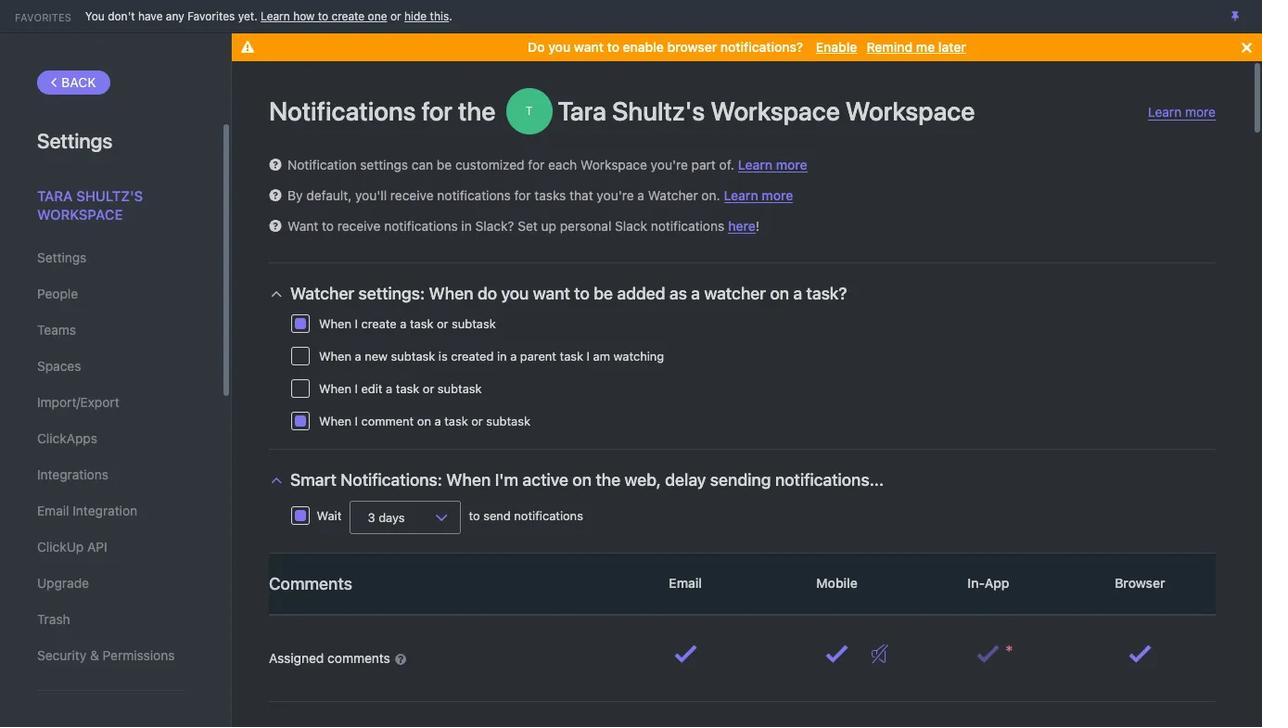 Task type: locate. For each thing, give the bounding box(es) containing it.
shultz's up settings link
[[76, 187, 143, 204]]

3 days
[[365, 510, 408, 525]]

2 vertical spatial more
[[762, 187, 793, 203]]

1 horizontal spatial tara
[[558, 96, 607, 126]]

0 vertical spatial on
[[770, 283, 789, 303]]

notifications...
[[775, 470, 884, 489]]

one
[[368, 9, 387, 23]]

0 horizontal spatial shultz's
[[76, 187, 143, 204]]

0 vertical spatial email
[[37, 503, 69, 519]]

upgrade
[[37, 575, 89, 591]]

notifications:
[[341, 470, 442, 489]]

favorites right any at left top
[[188, 9, 235, 23]]

have
[[138, 9, 163, 23]]

to
[[318, 9, 329, 23], [607, 39, 620, 55], [322, 218, 334, 234], [574, 283, 590, 303], [469, 509, 480, 524]]

want to receive notifications in slack? set up personal slack notifications here !
[[288, 218, 760, 234]]

subtask
[[452, 316, 496, 331], [391, 349, 435, 364], [438, 381, 482, 396], [486, 414, 531, 429]]

1 vertical spatial more
[[776, 156, 808, 172]]

1 horizontal spatial the
[[596, 470, 621, 489]]

settings
[[37, 129, 113, 153], [37, 250, 87, 265]]

later
[[939, 39, 966, 55]]

you're right the that on the top of page
[[597, 187, 634, 203]]

enable
[[816, 39, 858, 55]]

you're inside by default, you'll receive notifications for tasks that you're a watcher on. learn more
[[597, 187, 634, 203]]

1 vertical spatial settings
[[37, 250, 87, 265]]

email
[[37, 503, 69, 519], [666, 575, 706, 591]]

notifications down on.
[[651, 218, 725, 234]]

1 vertical spatial for
[[528, 157, 545, 173]]

i up when i edit a task or subtask at left
[[355, 316, 358, 331]]

browser
[[668, 39, 717, 55]]

i left 'edit'
[[355, 381, 358, 396]]

0 horizontal spatial watcher
[[290, 283, 354, 303]]

learn inside notification settings can be customized for each workspace you're part of. learn more
[[738, 156, 773, 172]]

task left am
[[560, 349, 584, 364]]

to right want
[[322, 218, 334, 234]]

receive inside want to receive notifications in slack? set up personal slack notifications here !
[[337, 218, 381, 234]]

tara shultz's workspace
[[37, 187, 143, 222]]

1 vertical spatial receive
[[337, 218, 381, 234]]

1 horizontal spatial you
[[548, 39, 571, 55]]

when for when i edit a task or subtask
[[319, 381, 352, 396]]

for up the can at the left
[[422, 96, 453, 126]]

be inside notification settings can be customized for each workspace you're part of. learn more
[[437, 157, 452, 173]]

more inside notification settings can be customized for each workspace you're part of. learn more
[[776, 156, 808, 172]]

i for when i create a task or subtask
[[355, 316, 358, 331]]

the
[[458, 96, 496, 126], [596, 470, 621, 489]]

0 vertical spatial you're
[[651, 157, 688, 173]]

a down when i edit a task or subtask at left
[[435, 414, 441, 429]]

1 vertical spatial email
[[666, 575, 706, 591]]

0 vertical spatial more
[[1186, 104, 1216, 120]]

workspace up the that on the top of page
[[581, 157, 647, 173]]

receive down the can at the left
[[390, 187, 434, 203]]

you're for part
[[651, 157, 688, 173]]

permissions
[[103, 648, 175, 663]]

comments
[[269, 574, 352, 593]]

set
[[518, 218, 538, 234]]

0 vertical spatial for
[[422, 96, 453, 126]]

don't
[[108, 9, 135, 23]]

for
[[422, 96, 453, 126], [528, 157, 545, 173], [514, 187, 531, 203]]

notifications
[[437, 187, 511, 203], [384, 218, 458, 234], [651, 218, 725, 234], [514, 509, 583, 524]]

1 vertical spatial want
[[533, 283, 570, 303]]

1 vertical spatial on
[[417, 414, 431, 429]]

email for email
[[666, 575, 706, 591]]

more
[[1186, 104, 1216, 120], [776, 156, 808, 172], [762, 187, 793, 203]]

watcher
[[705, 283, 766, 303]]

when for when a new subtask is created in a parent task i am watching
[[319, 349, 352, 364]]

on right watcher
[[770, 283, 789, 303]]

for left 'each'
[[528, 157, 545, 173]]

can
[[412, 157, 433, 173]]

more inside by default, you'll receive notifications for tasks that you're a watcher on. learn more
[[762, 187, 793, 203]]

want
[[574, 39, 604, 55], [533, 283, 570, 303]]

want
[[288, 218, 318, 234]]

off image
[[872, 645, 888, 663]]

delay
[[665, 470, 706, 489]]

0 horizontal spatial you
[[501, 283, 529, 303]]

2 settings from the top
[[37, 250, 87, 265]]

1 horizontal spatial email
[[666, 575, 706, 591]]

notifications down active at the left bottom of page
[[514, 509, 583, 524]]

0 horizontal spatial email
[[37, 503, 69, 519]]

when left new
[[319, 349, 352, 364]]

for inside notification settings can be customized for each workspace you're part of. learn more
[[528, 157, 545, 173]]

security & permissions link
[[37, 640, 185, 672]]

1 vertical spatial in
[[497, 349, 507, 364]]

on right comment
[[417, 414, 431, 429]]

you don't have any favorites yet. learn how to create one or hide this .
[[85, 9, 453, 23]]

a up slack
[[638, 187, 645, 203]]

shultz's for tara shultz's workspace workspace
[[612, 96, 705, 126]]

watcher left on.
[[648, 187, 698, 203]]

to left the added
[[574, 283, 590, 303]]

settings down back link
[[37, 129, 113, 153]]

browser
[[1112, 575, 1169, 591]]

workspace inside tara shultz's workspace
[[37, 205, 123, 222]]

when up when i edit a task or subtask at left
[[319, 316, 352, 331]]

notifications down customized
[[437, 187, 511, 203]]

be left the added
[[594, 283, 613, 303]]

create left one
[[332, 9, 365, 23]]

when i edit a task or subtask
[[319, 381, 482, 396]]

you're inside notification settings can be customized for each workspace you're part of. learn more
[[651, 157, 688, 173]]

1 horizontal spatial on
[[573, 470, 592, 489]]

0 horizontal spatial in
[[461, 218, 472, 234]]

watcher inside by default, you'll receive notifications for tasks that you're a watcher on. learn more
[[648, 187, 698, 203]]

0 vertical spatial shultz's
[[612, 96, 705, 126]]

settings link
[[37, 242, 185, 274]]

email inside settings element
[[37, 503, 69, 519]]

when
[[429, 283, 474, 303], [319, 316, 352, 331], [319, 349, 352, 364], [319, 381, 352, 396], [319, 414, 352, 429], [446, 470, 491, 489]]

learn more link
[[1148, 104, 1216, 121], [738, 156, 808, 172], [724, 187, 793, 203]]

1 horizontal spatial watcher
[[648, 187, 698, 203]]

when for when i create a task or subtask
[[319, 316, 352, 331]]

api
[[87, 539, 107, 555]]

shultz's inside tara shultz's workspace
[[76, 187, 143, 204]]

tara right t
[[558, 96, 607, 126]]

0 vertical spatial you
[[548, 39, 571, 55]]

you'll
[[355, 187, 387, 203]]

in left slack?
[[461, 218, 472, 234]]

receive down you'll
[[337, 218, 381, 234]]

settings up people
[[37, 250, 87, 265]]

learn inside by default, you'll receive notifications for tasks that you're a watcher on. learn more
[[724, 187, 759, 203]]

tara for tara shultz's workspace workspace
[[558, 96, 607, 126]]

favorites left you
[[15, 11, 71, 23]]

by default, you'll receive notifications for tasks that you're a watcher on. learn more
[[288, 187, 793, 203]]

teams link
[[37, 314, 185, 346]]

task down when i edit a task or subtask at left
[[445, 414, 468, 429]]

in right created
[[497, 349, 507, 364]]

0 vertical spatial want
[[574, 39, 604, 55]]

watcher
[[648, 187, 698, 203], [290, 283, 354, 303]]

learn more link for more
[[738, 156, 808, 172]]

assigned comments
[[269, 650, 394, 666]]

parent
[[520, 349, 557, 364]]

2 vertical spatial learn more link
[[724, 187, 793, 203]]

0 horizontal spatial you're
[[597, 187, 634, 203]]

2 vertical spatial for
[[514, 187, 531, 203]]

tara up settings link
[[37, 187, 73, 204]]

a left task?
[[794, 283, 803, 303]]

create
[[332, 9, 365, 23], [361, 316, 397, 331]]

1 vertical spatial tara
[[37, 187, 73, 204]]

0 horizontal spatial be
[[437, 157, 452, 173]]

i'm
[[495, 470, 519, 489]]

notifications for the
[[269, 96, 501, 126]]

0 horizontal spatial the
[[458, 96, 496, 126]]

when left comment
[[319, 414, 352, 429]]

when left 'edit'
[[319, 381, 352, 396]]

1 vertical spatial create
[[361, 316, 397, 331]]

when for when i comment on a task or subtask
[[319, 414, 352, 429]]

i left comment
[[355, 414, 358, 429]]

you
[[548, 39, 571, 55], [501, 283, 529, 303]]

1 horizontal spatial be
[[594, 283, 613, 303]]

1 vertical spatial learn more link
[[738, 156, 808, 172]]

1 vertical spatial shultz's
[[76, 187, 143, 204]]

0 vertical spatial watcher
[[648, 187, 698, 203]]

of.
[[720, 157, 735, 173]]

in-
[[968, 575, 985, 591]]

learn more
[[1148, 104, 1216, 120]]

0 vertical spatial settings
[[37, 129, 113, 153]]

.
[[449, 9, 453, 23]]

or up is
[[437, 316, 449, 331]]

settings
[[360, 157, 408, 173]]

create up new
[[361, 316, 397, 331]]

for for notifications
[[514, 187, 531, 203]]

1 horizontal spatial you're
[[651, 157, 688, 173]]

0 vertical spatial receive
[[390, 187, 434, 203]]

for inside by default, you'll receive notifications for tasks that you're a watcher on. learn more
[[514, 187, 531, 203]]

0 horizontal spatial tara
[[37, 187, 73, 204]]

tara
[[558, 96, 607, 126], [37, 187, 73, 204]]

1 vertical spatial be
[[594, 283, 613, 303]]

workspace down me
[[846, 96, 975, 126]]

0 horizontal spatial on
[[417, 414, 431, 429]]

tara inside tara shultz's workspace
[[37, 187, 73, 204]]

0 vertical spatial be
[[437, 157, 452, 173]]

1 horizontal spatial favorites
[[188, 9, 235, 23]]

do you want to enable browser notifications? enable remind me later
[[528, 39, 966, 55]]

here
[[728, 218, 756, 233]]

0 vertical spatial tara
[[558, 96, 607, 126]]

i for when i edit a task or subtask
[[355, 381, 358, 396]]

on right active at the left bottom of page
[[573, 470, 592, 489]]

workspace inside notification settings can be customized for each workspace you're part of. learn more
[[581, 157, 647, 173]]

trash link
[[37, 604, 185, 635]]

you're left part
[[651, 157, 688, 173]]

subtask left is
[[391, 349, 435, 364]]

shultz's down enable
[[612, 96, 705, 126]]

the left t
[[458, 96, 496, 126]]

me
[[916, 39, 935, 55]]

watcher left settings:
[[290, 283, 354, 303]]

send
[[484, 509, 511, 524]]

a right the as
[[691, 283, 700, 303]]

1 horizontal spatial want
[[574, 39, 604, 55]]

security & permissions
[[37, 648, 175, 663]]

hide
[[404, 9, 427, 23]]

be right the can at the left
[[437, 157, 452, 173]]

email for email integration
[[37, 503, 69, 519]]

notifications down you'll
[[384, 218, 458, 234]]

0 vertical spatial in
[[461, 218, 472, 234]]

the left web,
[[596, 470, 621, 489]]

on
[[770, 283, 789, 303], [417, 414, 431, 429], [573, 470, 592, 489]]

1 horizontal spatial receive
[[390, 187, 434, 203]]

for left tasks
[[514, 187, 531, 203]]

1 horizontal spatial shultz's
[[612, 96, 705, 126]]

0 horizontal spatial receive
[[337, 218, 381, 234]]

notification
[[288, 157, 357, 173]]

favorites
[[188, 9, 235, 23], [15, 11, 71, 23]]

you're
[[651, 157, 688, 173], [597, 187, 634, 203]]

1 vertical spatial you're
[[597, 187, 634, 203]]

0 vertical spatial the
[[458, 96, 496, 126]]

workspace up settings link
[[37, 205, 123, 222]]



Task type: vqa. For each thing, say whether or not it's contained in the screenshot.
"tree" containing Everything
no



Task type: describe. For each thing, give the bounding box(es) containing it.
you're for a
[[597, 187, 634, 203]]

notifications inside by default, you'll receive notifications for tasks that you're a watcher on. learn more
[[437, 187, 511, 203]]

security
[[37, 648, 86, 663]]

settings element
[[0, 33, 232, 727]]

email integration
[[37, 503, 137, 519]]

integrations link
[[37, 459, 185, 491]]

when i create a task or subtask
[[319, 316, 496, 331]]

customized
[[455, 157, 525, 173]]

clickup api link
[[37, 532, 185, 563]]

1 vertical spatial watcher
[[290, 283, 354, 303]]

for for customized
[[528, 157, 545, 173]]

notifications
[[269, 96, 416, 126]]

when left the do
[[429, 283, 474, 303]]

learn more link for learn
[[724, 187, 793, 203]]

to send notifications
[[466, 509, 583, 524]]

added
[[617, 283, 666, 303]]

task down settings:
[[410, 316, 434, 331]]

a left new
[[355, 349, 361, 364]]

1 settings from the top
[[37, 129, 113, 153]]

default,
[[306, 187, 352, 203]]

any
[[166, 9, 184, 23]]

2 horizontal spatial on
[[770, 283, 789, 303]]

web,
[[625, 470, 661, 489]]

here link
[[728, 218, 756, 233]]

notification settings can be customized for each workspace you're part of. learn more
[[288, 156, 808, 173]]

or down created
[[471, 414, 483, 429]]

subtask up 'i'm'
[[486, 414, 531, 429]]

smart
[[290, 470, 337, 489]]

task?
[[807, 283, 847, 303]]

1 vertical spatial you
[[501, 283, 529, 303]]

tara shultz's workspace workspace
[[552, 96, 975, 126]]

teams
[[37, 322, 76, 338]]

clickapps
[[37, 430, 97, 446]]

slack
[[615, 218, 648, 234]]

yet.
[[238, 9, 258, 23]]

i left am
[[587, 349, 590, 364]]

when left 'i'm'
[[446, 470, 491, 489]]

that
[[570, 187, 593, 203]]

or up when i comment on a task or subtask
[[423, 381, 434, 396]]

up
[[541, 218, 557, 234]]

in inside want to receive notifications in slack? set up personal slack notifications here !
[[461, 218, 472, 234]]

learn how to create one link
[[261, 9, 387, 23]]

watcher settings: when do you want to be added as a watcher on a task?
[[290, 283, 847, 303]]

0 horizontal spatial favorites
[[15, 11, 71, 23]]

by
[[288, 187, 303, 203]]

a inside by default, you'll receive notifications for tasks that you're a watcher on. learn more
[[638, 187, 645, 203]]

enable
[[623, 39, 664, 55]]

to inside want to receive notifications in slack? set up personal slack notifications here !
[[322, 218, 334, 234]]

do
[[528, 39, 545, 55]]

integrations
[[37, 467, 109, 482]]

how
[[293, 9, 315, 23]]

a down settings:
[[400, 316, 407, 331]]

&
[[90, 648, 99, 663]]

subtask up created
[[452, 316, 496, 331]]

0 vertical spatial learn more link
[[1148, 104, 1216, 121]]

comment
[[361, 414, 414, 429]]

created
[[451, 349, 494, 364]]

edit
[[361, 381, 383, 396]]

subtask down created
[[438, 381, 482, 396]]

app
[[985, 575, 1010, 591]]

tasks
[[535, 187, 566, 203]]

clickup api
[[37, 539, 107, 555]]

am
[[593, 349, 610, 364]]

watching
[[614, 349, 664, 364]]

0 horizontal spatial want
[[533, 283, 570, 303]]

sending
[[710, 470, 771, 489]]

clickup
[[37, 539, 84, 555]]

i for when i comment on a task or subtask
[[355, 414, 358, 429]]

task right 'edit'
[[396, 381, 420, 396]]

a left parent
[[510, 349, 517, 364]]

spaces
[[37, 358, 81, 374]]

spaces link
[[37, 351, 185, 382]]

email integration link
[[37, 495, 185, 527]]

import/export
[[37, 394, 119, 410]]

2 vertical spatial on
[[573, 470, 592, 489]]

notifications?
[[721, 39, 804, 55]]

comments
[[328, 650, 390, 666]]

back
[[61, 74, 96, 90]]

!
[[756, 218, 760, 234]]

tara for tara shultz's workspace
[[37, 187, 73, 204]]

smart notifications: when i'm active on the web, delay sending notifications...
[[290, 470, 884, 489]]

0 vertical spatial create
[[332, 9, 365, 23]]

remind
[[867, 39, 913, 55]]

to left enable
[[607, 39, 620, 55]]

workspace down notifications?
[[711, 96, 840, 126]]

integration
[[73, 503, 137, 519]]

or right one
[[390, 9, 401, 23]]

when a new subtask is created in a parent task i am watching
[[319, 349, 664, 364]]

to right "how"
[[318, 9, 329, 23]]

a right 'edit'
[[386, 381, 393, 396]]

active
[[523, 470, 569, 489]]

shultz's for tara shultz's workspace
[[76, 187, 143, 204]]

days
[[379, 510, 405, 525]]

new
[[365, 349, 388, 364]]

back link
[[37, 71, 110, 95]]

settings:
[[359, 283, 425, 303]]

wait
[[314, 509, 345, 524]]

each
[[548, 157, 577, 173]]

clickapps link
[[37, 423, 185, 455]]

when i comment on a task or subtask
[[319, 414, 531, 429]]

to left the send
[[469, 509, 480, 524]]

mobile
[[813, 575, 861, 591]]

part
[[692, 157, 716, 173]]

t
[[526, 104, 533, 118]]

in-app
[[965, 575, 1013, 591]]

upgrade link
[[37, 568, 185, 599]]

import/export link
[[37, 387, 185, 418]]

receive inside by default, you'll receive notifications for tasks that you're a watcher on. learn more
[[390, 187, 434, 203]]

1 horizontal spatial in
[[497, 349, 507, 364]]

1 vertical spatial the
[[596, 470, 621, 489]]



